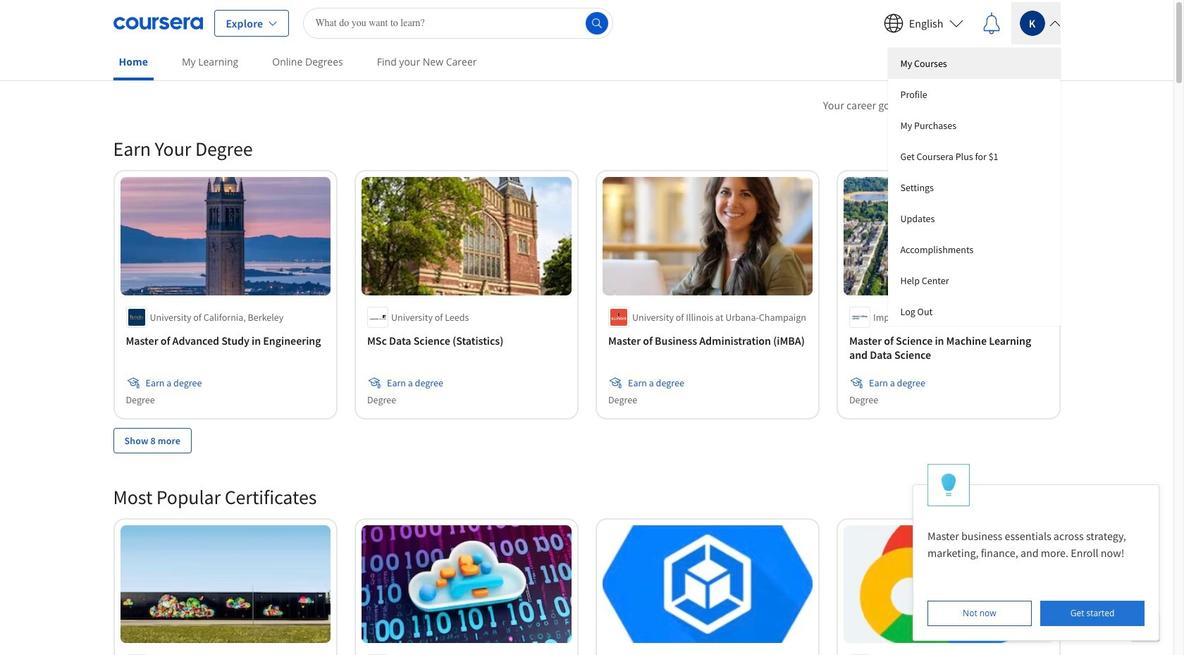 Task type: describe. For each thing, give the bounding box(es) containing it.
coursera image
[[113, 12, 203, 34]]

earn your degree collection element
[[105, 114, 1069, 476]]



Task type: locate. For each thing, give the bounding box(es) containing it.
menu
[[888, 48, 1061, 325]]

region
[[671, 116, 1129, 240]]

None search field
[[303, 7, 614, 38]]

lightbulb tip image
[[942, 473, 957, 497]]

What do you want to learn? text field
[[303, 7, 614, 38]]

alice element
[[913, 464, 1160, 641]]

help center image
[[1137, 618, 1154, 635]]

most popular certificates collection element
[[105, 462, 1069, 655]]



Task type: vqa. For each thing, say whether or not it's contained in the screenshot.
'Coursera' image
yes



